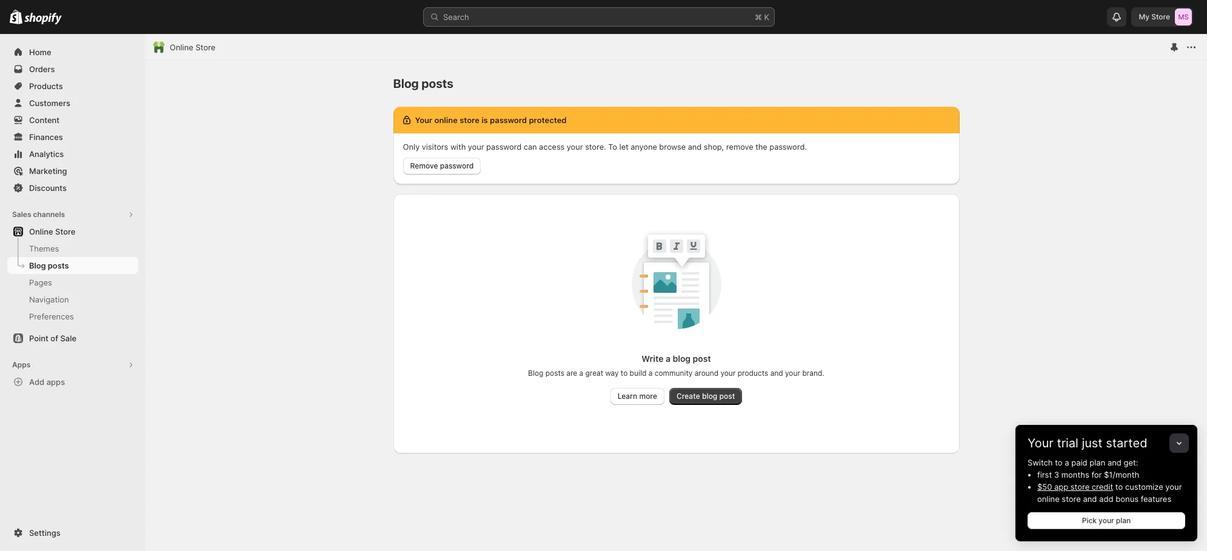 Task type: vqa. For each thing, say whether or not it's contained in the screenshot.
to inside to customize your online store and add bonus features
yes



Task type: locate. For each thing, give the bounding box(es) containing it.
1 vertical spatial plan
[[1117, 516, 1132, 525]]

blog posts
[[29, 261, 69, 271]]

0 vertical spatial to
[[1056, 458, 1063, 468]]

plan down bonus
[[1117, 516, 1132, 525]]

add
[[1100, 494, 1114, 504]]

started
[[1107, 436, 1148, 451]]

bonus
[[1116, 494, 1139, 504]]

get:
[[1125, 458, 1139, 468]]

0 vertical spatial plan
[[1090, 458, 1106, 468]]

a
[[1066, 458, 1070, 468]]

online
[[170, 42, 193, 52], [29, 227, 53, 237]]

preferences link
[[7, 308, 138, 325]]

store inside to customize your online store and add bonus features
[[1063, 494, 1082, 504]]

online store down channels on the left top of page
[[29, 227, 75, 237]]

1 horizontal spatial to
[[1116, 482, 1124, 492]]

1 vertical spatial online store
[[29, 227, 75, 237]]

to down $1/month
[[1116, 482, 1124, 492]]

plan
[[1090, 458, 1106, 468], [1117, 516, 1132, 525]]

navigation
[[29, 295, 69, 305]]

content link
[[7, 112, 138, 129]]

store right my
[[1152, 12, 1171, 21]]

apps
[[47, 377, 65, 387]]

my store
[[1140, 12, 1171, 21]]

0 vertical spatial and
[[1108, 458, 1122, 468]]

1 horizontal spatial and
[[1108, 458, 1122, 468]]

0 horizontal spatial to
[[1056, 458, 1063, 468]]

discounts link
[[7, 180, 138, 197]]

your trial just started element
[[1016, 457, 1198, 542]]

⌘ k
[[755, 12, 770, 22]]

shopify image
[[10, 10, 23, 24], [24, 13, 62, 25]]

store
[[1152, 12, 1171, 21], [196, 42, 216, 52], [55, 227, 75, 237]]

$1/month
[[1105, 470, 1140, 480]]

online right online store icon
[[170, 42, 193, 52]]

3
[[1055, 470, 1060, 480]]

sales
[[12, 210, 31, 219]]

store
[[1071, 482, 1090, 492], [1063, 494, 1082, 504]]

2 horizontal spatial store
[[1152, 12, 1171, 21]]

0 vertical spatial store
[[1152, 12, 1171, 21]]

store right online store icon
[[196, 42, 216, 52]]

$50
[[1038, 482, 1053, 492]]

2 vertical spatial store
[[55, 227, 75, 237]]

store up themes link
[[55, 227, 75, 237]]

your up features
[[1166, 482, 1183, 492]]

online store link right online store icon
[[170, 41, 216, 53]]

preferences
[[29, 312, 74, 322]]

and
[[1108, 458, 1122, 468], [1084, 494, 1098, 504]]

to left a
[[1056, 458, 1063, 468]]

and inside to customize your online store and add bonus features
[[1084, 494, 1098, 504]]

0 vertical spatial online store link
[[170, 41, 216, 53]]

1 vertical spatial and
[[1084, 494, 1098, 504]]

channels
[[33, 210, 65, 219]]

pick your plan
[[1083, 516, 1132, 525]]

add
[[29, 377, 44, 387]]

online store link down channels on the left top of page
[[7, 223, 138, 240]]

to
[[1056, 458, 1063, 468], [1116, 482, 1124, 492]]

1 vertical spatial online
[[29, 227, 53, 237]]

credit
[[1093, 482, 1114, 492]]

0 horizontal spatial online store
[[29, 227, 75, 237]]

your
[[1028, 436, 1054, 451]]

themes
[[29, 244, 59, 254]]

0 horizontal spatial store
[[55, 227, 75, 237]]

1 vertical spatial online store link
[[7, 223, 138, 240]]

sales channels
[[12, 210, 65, 219]]

1 horizontal spatial your
[[1166, 482, 1183, 492]]

point of sale link
[[7, 330, 138, 347]]

0 horizontal spatial and
[[1084, 494, 1098, 504]]

1 horizontal spatial store
[[196, 42, 216, 52]]

1 vertical spatial store
[[1063, 494, 1082, 504]]

add apps
[[29, 377, 65, 387]]

1 horizontal spatial online store link
[[170, 41, 216, 53]]

0 horizontal spatial your
[[1099, 516, 1115, 525]]

store down months
[[1071, 482, 1090, 492]]

0 vertical spatial your
[[1166, 482, 1183, 492]]

1 vertical spatial store
[[196, 42, 216, 52]]

$50 app store credit link
[[1038, 482, 1114, 492]]

settings link
[[7, 525, 138, 542]]

customers link
[[7, 95, 138, 112]]

pages link
[[7, 274, 138, 291]]

months
[[1062, 470, 1090, 480]]

my store image
[[1176, 8, 1193, 25]]

1 horizontal spatial online
[[170, 42, 193, 52]]

online up themes
[[29, 227, 53, 237]]

themes link
[[7, 240, 138, 257]]

online store right online store icon
[[170, 42, 216, 52]]

settings
[[29, 528, 60, 538]]

online store
[[170, 42, 216, 52], [29, 227, 75, 237]]

and up $1/month
[[1108, 458, 1122, 468]]

to inside to customize your online store and add bonus features
[[1116, 482, 1124, 492]]

my
[[1140, 12, 1150, 21]]

plan up for in the right of the page
[[1090, 458, 1106, 468]]

your inside to customize your online store and add bonus features
[[1166, 482, 1183, 492]]

finances
[[29, 132, 63, 142]]

store down '$50 app store credit' link
[[1063, 494, 1082, 504]]

customize
[[1126, 482, 1164, 492]]

your trial just started
[[1028, 436, 1148, 451]]

switch to a paid plan and get:
[[1028, 458, 1139, 468]]

your
[[1166, 482, 1183, 492], [1099, 516, 1115, 525]]

1 horizontal spatial plan
[[1117, 516, 1132, 525]]

1 vertical spatial to
[[1116, 482, 1124, 492]]

your right pick
[[1099, 516, 1115, 525]]

0 vertical spatial online store
[[170, 42, 216, 52]]

online store link
[[170, 41, 216, 53], [7, 223, 138, 240]]

and left add
[[1084, 494, 1098, 504]]

point
[[29, 334, 48, 343]]

point of sale button
[[0, 330, 146, 347]]

online store image
[[153, 41, 165, 53]]

switch
[[1028, 458, 1054, 468]]

first
[[1038, 470, 1053, 480]]

navigation link
[[7, 291, 138, 308]]

0 vertical spatial online
[[170, 42, 193, 52]]



Task type: describe. For each thing, give the bounding box(es) containing it.
0 vertical spatial store
[[1071, 482, 1090, 492]]

to customize your online store and add bonus features
[[1038, 482, 1183, 504]]

posts
[[48, 261, 69, 271]]

0 horizontal spatial shopify image
[[10, 10, 23, 24]]

home link
[[7, 44, 138, 61]]

blog
[[29, 261, 46, 271]]

$50 app store credit
[[1038, 482, 1114, 492]]

marketing link
[[7, 163, 138, 180]]

pick your plan link
[[1028, 513, 1186, 530]]

point of sale
[[29, 334, 76, 343]]

home
[[29, 47, 51, 57]]

sales channels button
[[7, 206, 138, 223]]

1 horizontal spatial online store
[[170, 42, 216, 52]]

sale
[[60, 334, 76, 343]]

pages
[[29, 278, 52, 288]]

apps
[[12, 360, 31, 369]]

⌘
[[755, 12, 763, 22]]

analytics
[[29, 149, 64, 159]]

for
[[1092, 470, 1103, 480]]

finances link
[[7, 129, 138, 146]]

first 3 months for $1/month
[[1038, 470, 1140, 480]]

search
[[444, 12, 469, 22]]

1 horizontal spatial shopify image
[[24, 13, 62, 25]]

online
[[1038, 494, 1060, 504]]

0 horizontal spatial online
[[29, 227, 53, 237]]

1 vertical spatial your
[[1099, 516, 1115, 525]]

k
[[765, 12, 770, 22]]

customers
[[29, 98, 70, 108]]

products link
[[7, 78, 138, 95]]

marketing
[[29, 166, 67, 176]]

add apps button
[[7, 374, 138, 391]]

features
[[1142, 494, 1172, 504]]

and for store
[[1084, 494, 1098, 504]]

analytics link
[[7, 146, 138, 163]]

paid
[[1072, 458, 1088, 468]]

orders
[[29, 64, 55, 74]]

content
[[29, 115, 60, 125]]

discounts
[[29, 183, 67, 193]]

trial
[[1058, 436, 1079, 451]]

blog posts link
[[7, 257, 138, 274]]

products
[[29, 81, 63, 91]]

apps button
[[7, 357, 138, 374]]

your trial just started button
[[1016, 425, 1198, 451]]

0 horizontal spatial plan
[[1090, 458, 1106, 468]]

pick
[[1083, 516, 1098, 525]]

orders link
[[7, 61, 138, 78]]

of
[[51, 334, 58, 343]]

app
[[1055, 482, 1069, 492]]

0 horizontal spatial online store link
[[7, 223, 138, 240]]

just
[[1083, 436, 1103, 451]]

and for plan
[[1108, 458, 1122, 468]]



